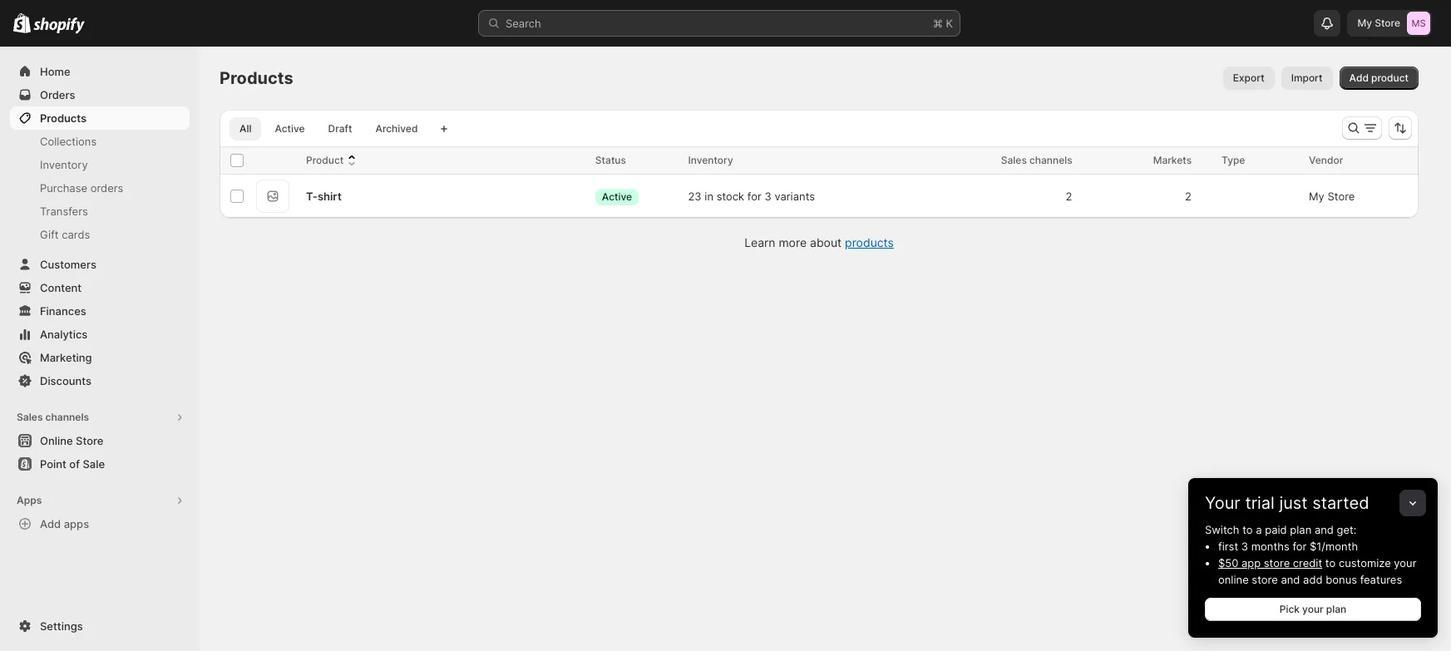 Task type: locate. For each thing, give the bounding box(es) containing it.
learn
[[745, 235, 776, 250]]

and inside to customize your online store and add bonus features
[[1282, 573, 1301, 587]]

and for store
[[1282, 573, 1301, 587]]

apps
[[17, 494, 42, 507]]

store down vendor button
[[1328, 190, 1356, 203]]

0 vertical spatial your
[[1395, 557, 1417, 570]]

1 vertical spatial add
[[40, 518, 61, 531]]

pick your plan link
[[1206, 598, 1422, 622]]

for
[[748, 190, 762, 203], [1293, 540, 1307, 553]]

0 vertical spatial and
[[1315, 523, 1334, 537]]

1 horizontal spatial your
[[1395, 557, 1417, 570]]

0 vertical spatial sales
[[1002, 154, 1027, 166]]

inventory button
[[688, 152, 750, 169]]

products up collections
[[40, 111, 87, 125]]

1 horizontal spatial for
[[1293, 540, 1307, 553]]

gift cards
[[40, 228, 90, 241]]

1 horizontal spatial add
[[1350, 72, 1369, 84]]

more
[[779, 235, 807, 250]]

store
[[1264, 557, 1291, 570], [1252, 573, 1279, 587]]

0 horizontal spatial to
[[1243, 523, 1254, 537]]

0 vertical spatial channels
[[1030, 154, 1073, 166]]

for for 3
[[748, 190, 762, 203]]

0 horizontal spatial my
[[1310, 190, 1325, 203]]

bonus
[[1326, 573, 1358, 587]]

sales channels
[[1002, 154, 1073, 166], [17, 411, 89, 423]]

23
[[688, 190, 702, 203]]

1 vertical spatial channels
[[45, 411, 89, 423]]

0 horizontal spatial sales channels
[[17, 411, 89, 423]]

0 horizontal spatial plan
[[1291, 523, 1312, 537]]

draft link
[[318, 117, 362, 141]]

0 horizontal spatial sales
[[17, 411, 43, 423]]

0 horizontal spatial add
[[40, 518, 61, 531]]

⌘
[[933, 17, 943, 30]]

0 vertical spatial active
[[275, 122, 305, 135]]

1 vertical spatial store
[[1328, 190, 1356, 203]]

0 vertical spatial for
[[748, 190, 762, 203]]

store inside button
[[76, 434, 104, 448]]

my down the vendor
[[1310, 190, 1325, 203]]

your
[[1395, 557, 1417, 570], [1303, 603, 1324, 616]]

1 horizontal spatial my store
[[1358, 17, 1401, 29]]

1 vertical spatial plan
[[1327, 603, 1347, 616]]

store down the months
[[1264, 557, 1291, 570]]

type button
[[1222, 152, 1262, 169]]

3 right first
[[1242, 540, 1249, 553]]

add left apps
[[40, 518, 61, 531]]

active down status
[[602, 190, 632, 203]]

1 horizontal spatial plan
[[1327, 603, 1347, 616]]

store down '$50 app store credit'
[[1252, 573, 1279, 587]]

for inside your trial just started "element"
[[1293, 540, 1307, 553]]

my left 'my store' icon
[[1358, 17, 1373, 29]]

add product link
[[1340, 67, 1419, 90]]

learn more about products
[[745, 235, 894, 250]]

add
[[1350, 72, 1369, 84], [40, 518, 61, 531]]

add for add product
[[1350, 72, 1369, 84]]

1 vertical spatial for
[[1293, 540, 1307, 553]]

your trial just started element
[[1189, 522, 1439, 638]]

1 vertical spatial sales channels
[[17, 411, 89, 423]]

shopify image
[[13, 13, 31, 33]]

1 horizontal spatial my
[[1358, 17, 1373, 29]]

add inside add apps button
[[40, 518, 61, 531]]

just
[[1280, 493, 1308, 513]]

analytics
[[40, 328, 88, 341]]

online store button
[[0, 429, 200, 453]]

content link
[[10, 276, 190, 300]]

1 vertical spatial products
[[40, 111, 87, 125]]

online store link
[[10, 429, 190, 453]]

in
[[705, 190, 714, 203]]

0 horizontal spatial for
[[748, 190, 762, 203]]

for right the stock
[[748, 190, 762, 203]]

1 vertical spatial my
[[1310, 190, 1325, 203]]

inventory up in
[[688, 154, 734, 166]]

3 left the variants
[[765, 190, 772, 203]]

your up features
[[1395, 557, 1417, 570]]

23 in stock for 3 variants
[[688, 190, 815, 203]]

credit
[[1294, 557, 1323, 570]]

collections link
[[10, 130, 190, 153]]

export button
[[1224, 67, 1275, 90]]

product
[[306, 154, 344, 166]]

1 horizontal spatial active
[[602, 190, 632, 203]]

1 horizontal spatial 3
[[1242, 540, 1249, 553]]

0 vertical spatial add
[[1350, 72, 1369, 84]]

plan up first 3 months for $1/month
[[1291, 523, 1312, 537]]

store
[[1375, 17, 1401, 29], [1328, 190, 1356, 203], [76, 434, 104, 448]]

markets
[[1154, 154, 1192, 166]]

0 vertical spatial 3
[[765, 190, 772, 203]]

1 vertical spatial sales
[[17, 411, 43, 423]]

draft
[[328, 122, 352, 135]]

my store down vendor button
[[1310, 190, 1356, 203]]

to customize your online store and add bonus features
[[1219, 557, 1417, 587]]

product button
[[306, 152, 360, 169]]

add apps
[[40, 518, 89, 531]]

inventory
[[688, 154, 734, 166], [40, 158, 88, 171]]

1 vertical spatial your
[[1303, 603, 1324, 616]]

$50 app store credit
[[1219, 557, 1323, 570]]

status
[[596, 154, 626, 166]]

0 vertical spatial my store
[[1358, 17, 1401, 29]]

store left 'my store' icon
[[1375, 17, 1401, 29]]

0 horizontal spatial my store
[[1310, 190, 1356, 203]]

0 horizontal spatial and
[[1282, 573, 1301, 587]]

1 horizontal spatial to
[[1326, 557, 1336, 570]]

sales inside button
[[17, 411, 43, 423]]

your right pick
[[1303, 603, 1324, 616]]

active
[[275, 122, 305, 135], [602, 190, 632, 203]]

tab list
[[226, 116, 431, 141]]

to left a
[[1243, 523, 1254, 537]]

channels inside sales channels button
[[45, 411, 89, 423]]

search
[[506, 17, 541, 30]]

1 horizontal spatial store
[[1328, 190, 1356, 203]]

1 horizontal spatial inventory
[[688, 154, 734, 166]]

sales channels button
[[10, 406, 190, 429]]

3 inside your trial just started "element"
[[1242, 540, 1249, 553]]

apps button
[[10, 489, 190, 513]]

your inside to customize your online store and add bonus features
[[1395, 557, 1417, 570]]

my
[[1358, 17, 1373, 29], [1310, 190, 1325, 203]]

my store left 'my store' icon
[[1358, 17, 1401, 29]]

import
[[1292, 72, 1323, 84]]

k
[[946, 17, 953, 30]]

to
[[1243, 523, 1254, 537], [1326, 557, 1336, 570]]

1 horizontal spatial sales
[[1002, 154, 1027, 166]]

product
[[1372, 72, 1409, 84]]

1 horizontal spatial products
[[220, 68, 293, 88]]

add left product
[[1350, 72, 1369, 84]]

0 horizontal spatial products
[[40, 111, 87, 125]]

inventory up purchase
[[40, 158, 88, 171]]

active right 'all'
[[275, 122, 305, 135]]

shirt
[[318, 190, 342, 203]]

0 vertical spatial my
[[1358, 17, 1373, 29]]

1 vertical spatial to
[[1326, 557, 1336, 570]]

content
[[40, 281, 82, 295]]

0 vertical spatial to
[[1243, 523, 1254, 537]]

to down $1/month at the bottom right of page
[[1326, 557, 1336, 570]]

1 horizontal spatial and
[[1315, 523, 1334, 537]]

my store
[[1358, 17, 1401, 29], [1310, 190, 1356, 203]]

0 vertical spatial sales channels
[[1002, 154, 1073, 166]]

for up the credit
[[1293, 540, 1307, 553]]

months
[[1252, 540, 1290, 553]]

1 horizontal spatial channels
[[1030, 154, 1073, 166]]

0 horizontal spatial channels
[[45, 411, 89, 423]]

switch to a paid plan and get:
[[1206, 523, 1357, 537]]

and
[[1315, 523, 1334, 537], [1282, 573, 1301, 587]]

1 vertical spatial and
[[1282, 573, 1301, 587]]

my store image
[[1408, 12, 1431, 35]]

settings
[[40, 620, 83, 633]]

0 horizontal spatial active
[[275, 122, 305, 135]]

t-
[[306, 190, 318, 203]]

paid
[[1266, 523, 1288, 537]]

add apps button
[[10, 513, 190, 536]]

products up 'all'
[[220, 68, 293, 88]]

2 vertical spatial store
[[76, 434, 104, 448]]

3
[[765, 190, 772, 203], [1242, 540, 1249, 553]]

and up $1/month at the bottom right of page
[[1315, 523, 1334, 537]]

store up sale
[[76, 434, 104, 448]]

and left 'add'
[[1282, 573, 1301, 587]]

add inside add product link
[[1350, 72, 1369, 84]]

plan down bonus
[[1327, 603, 1347, 616]]

export
[[1234, 72, 1265, 84]]

finances
[[40, 305, 86, 318]]

0 vertical spatial products
[[220, 68, 293, 88]]

1 vertical spatial store
[[1252, 573, 1279, 587]]

online
[[40, 434, 73, 448]]

0 horizontal spatial store
[[76, 434, 104, 448]]

0 horizontal spatial 3
[[765, 190, 772, 203]]

plan
[[1291, 523, 1312, 537], [1327, 603, 1347, 616]]

t-shirt
[[306, 190, 342, 203]]

1 vertical spatial 3
[[1242, 540, 1249, 553]]

purchase
[[40, 181, 87, 195]]

customize
[[1339, 557, 1392, 570]]

0 vertical spatial store
[[1375, 17, 1401, 29]]



Task type: vqa. For each thing, say whether or not it's contained in the screenshot.
Add for Add apps
yes



Task type: describe. For each thing, give the bounding box(es) containing it.
trial
[[1246, 493, 1275, 513]]

orders link
[[10, 83, 190, 106]]

1 horizontal spatial sales channels
[[1002, 154, 1073, 166]]

your trial just started
[[1206, 493, 1370, 513]]

to inside to customize your online store and add bonus features
[[1326, 557, 1336, 570]]

0 vertical spatial plan
[[1291, 523, 1312, 537]]

active inside tab list
[[275, 122, 305, 135]]

transfers link
[[10, 200, 190, 223]]

a
[[1257, 523, 1263, 537]]

analytics link
[[10, 323, 190, 346]]

⌘ k
[[933, 17, 953, 30]]

inventory inside "button"
[[688, 154, 734, 166]]

stock
[[717, 190, 745, 203]]

sales channels inside button
[[17, 411, 89, 423]]

get:
[[1337, 523, 1357, 537]]

online store
[[40, 434, 104, 448]]

active link
[[265, 117, 315, 141]]

plan inside pick your plan link
[[1327, 603, 1347, 616]]

0 horizontal spatial your
[[1303, 603, 1324, 616]]

0 horizontal spatial inventory
[[40, 158, 88, 171]]

all
[[240, 122, 252, 135]]

your
[[1206, 493, 1241, 513]]

purchase orders link
[[10, 176, 190, 200]]

for for $1/month
[[1293, 540, 1307, 553]]

add
[[1304, 573, 1323, 587]]

finances link
[[10, 300, 190, 323]]

pick
[[1280, 603, 1300, 616]]

add for add apps
[[40, 518, 61, 531]]

orders
[[40, 88, 75, 102]]

0 vertical spatial store
[[1264, 557, 1291, 570]]

switch
[[1206, 523, 1240, 537]]

settings link
[[10, 615, 190, 638]]

store inside to customize your online store and add bonus features
[[1252, 573, 1279, 587]]

customers link
[[10, 253, 190, 276]]

about
[[810, 235, 842, 250]]

products
[[845, 235, 894, 250]]

gift cards link
[[10, 223, 190, 246]]

gift
[[40, 228, 59, 241]]

$1/month
[[1310, 540, 1359, 553]]

cards
[[62, 228, 90, 241]]

products link
[[10, 106, 190, 130]]

vendor button
[[1310, 152, 1361, 169]]

tab list containing all
[[226, 116, 431, 141]]

products link
[[845, 235, 894, 250]]

variants
[[775, 190, 815, 203]]

1 vertical spatial active
[[602, 190, 632, 203]]

t-shirt link
[[306, 188, 342, 205]]

point of sale
[[40, 458, 105, 471]]

pick your plan
[[1280, 603, 1347, 616]]

home
[[40, 65, 70, 78]]

app
[[1242, 557, 1261, 570]]

import button
[[1282, 67, 1333, 90]]

and for plan
[[1315, 523, 1334, 537]]

orders
[[90, 181, 123, 195]]

all button
[[230, 117, 262, 141]]

collections
[[40, 135, 97, 148]]

1 vertical spatial my store
[[1310, 190, 1356, 203]]

archived
[[376, 122, 418, 135]]

type
[[1222, 154, 1246, 166]]

home link
[[10, 60, 190, 83]]

vendor
[[1310, 154, 1344, 166]]

marketing
[[40, 351, 92, 364]]

add product
[[1350, 72, 1409, 84]]

online
[[1219, 573, 1249, 587]]

customers
[[40, 258, 96, 271]]

2 horizontal spatial store
[[1375, 17, 1401, 29]]

$50
[[1219, 557, 1239, 570]]

archived link
[[366, 117, 428, 141]]

features
[[1361, 573, 1403, 587]]

your trial just started button
[[1189, 478, 1439, 513]]

shopify image
[[33, 17, 85, 34]]

$50 app store credit link
[[1219, 557, 1323, 570]]

point of sale link
[[10, 453, 190, 476]]

apps
[[64, 518, 89, 531]]

of
[[69, 458, 80, 471]]

first 3 months for $1/month
[[1219, 540, 1359, 553]]

marketing link
[[10, 346, 190, 369]]

inventory link
[[10, 153, 190, 176]]

transfers
[[40, 205, 88, 218]]

first
[[1219, 540, 1239, 553]]

started
[[1313, 493, 1370, 513]]



